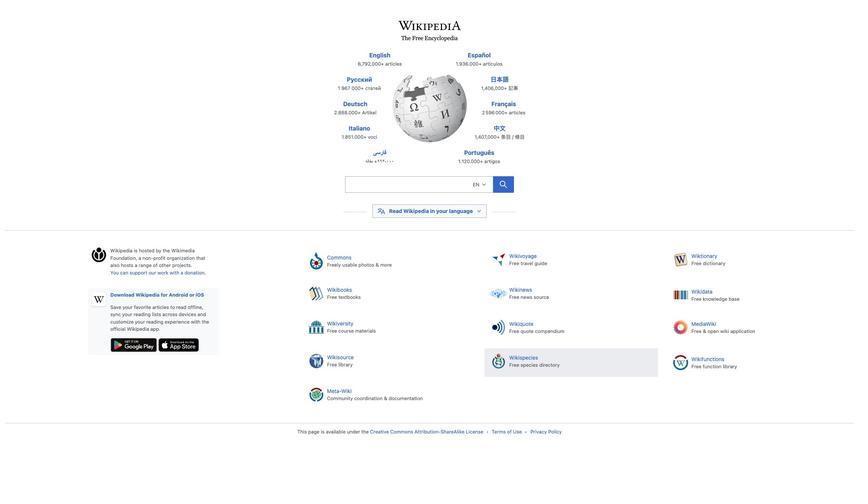 Task type: locate. For each thing, give the bounding box(es) containing it.
None search field
[[329, 174, 531, 197], [346, 176, 493, 193], [329, 174, 531, 197], [346, 176, 493, 193]]



Task type: describe. For each thing, give the bounding box(es) containing it.
top languages element
[[326, 51, 534, 173]]

other projects element
[[302, 247, 855, 416]]



